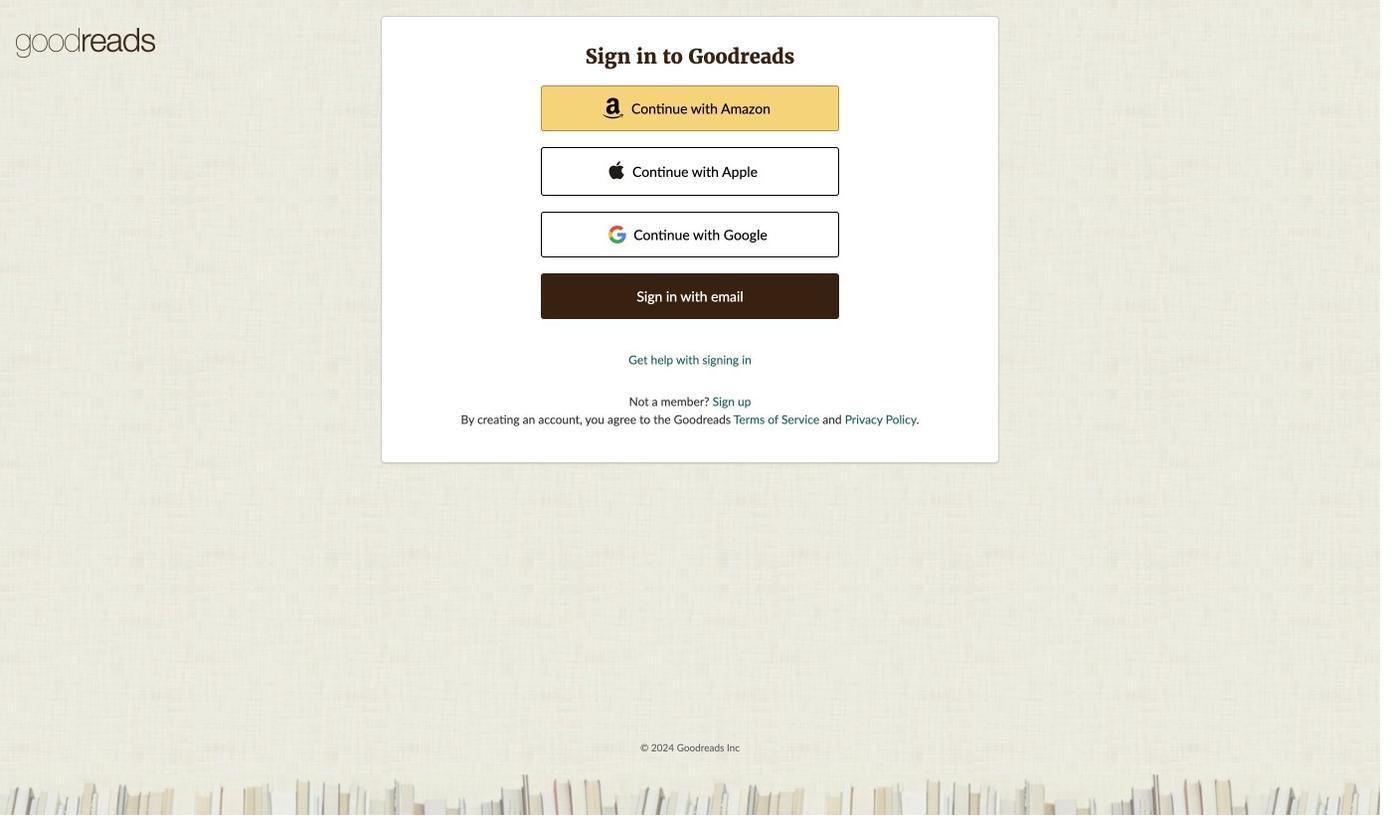 Task type: describe. For each thing, give the bounding box(es) containing it.
goodreads: book reviews, recommendations, and discussion image
[[16, 28, 155, 58]]



Task type: vqa. For each thing, say whether or not it's contained in the screenshot.
Goodreads: Book reviews, recommendations, and discussion image
yes



